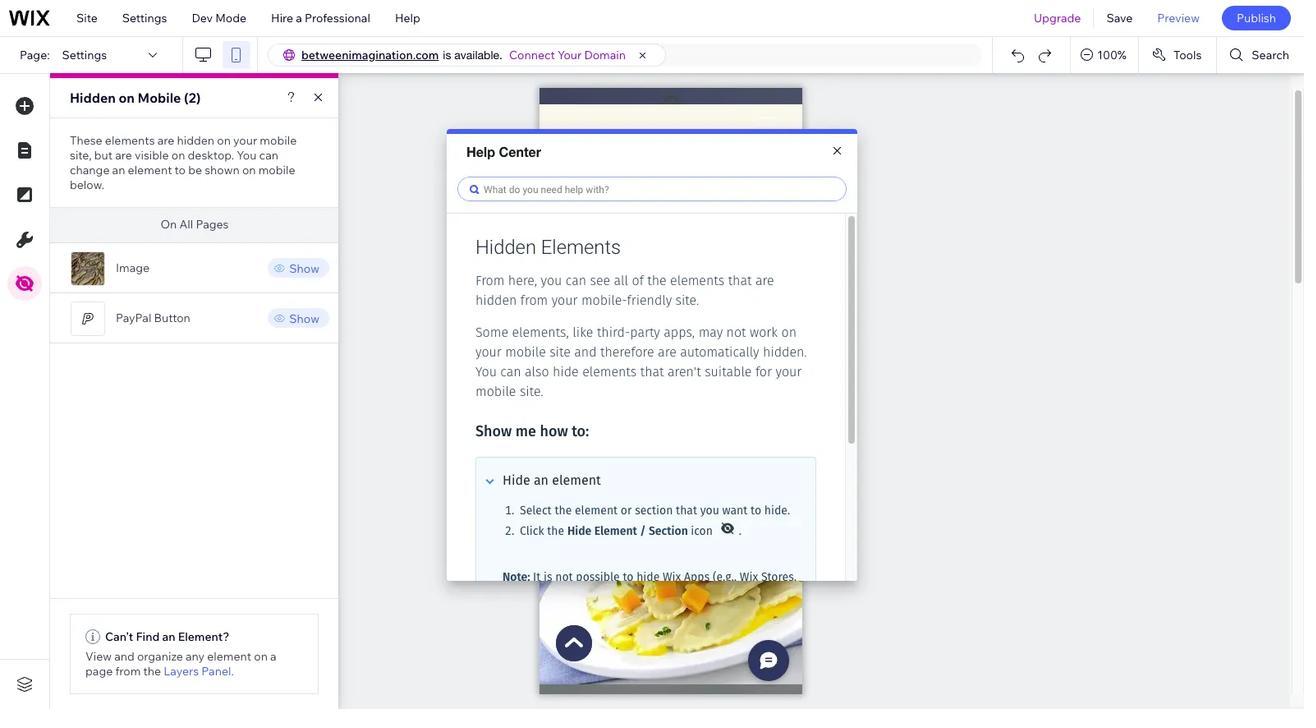 Task type: describe. For each thing, give the bounding box(es) containing it.
is
[[443, 48, 452, 62]]

find
[[136, 629, 160, 644]]

these elements are hidden on your mobile site, but are visible on desktop. you can change an element to be shown on mobile below.
[[70, 133, 297, 192]]

hire
[[271, 11, 293, 25]]

tools
[[1174, 48, 1203, 62]]

be
[[188, 163, 202, 178]]

search
[[1253, 48, 1290, 62]]

(2)
[[184, 90, 201, 106]]

on inside view and organize any element on a page from the
[[254, 649, 268, 664]]

can't find an element?
[[105, 629, 230, 644]]

your
[[558, 48, 582, 62]]

on
[[161, 217, 177, 232]]

visible
[[135, 148, 169, 163]]

image
[[116, 261, 150, 275]]

publish
[[1238, 11, 1277, 25]]

view and organize any element on a page from the
[[85, 649, 277, 679]]

search button
[[1218, 37, 1305, 73]]

paypal
[[116, 311, 152, 325]]

layers panel.
[[161, 664, 234, 679]]

an inside these elements are hidden on your mobile site, but are visible on desktop. you can change an element to be shown on mobile below.
[[112, 163, 125, 178]]

0 horizontal spatial are
[[115, 148, 132, 163]]

view
[[85, 649, 112, 664]]

all
[[180, 217, 193, 232]]

elements
[[105, 133, 155, 148]]

a inside view and organize any element on a page from the
[[270, 649, 277, 664]]

any
[[186, 649, 205, 664]]

element inside these elements are hidden on your mobile site, but are visible on desktop. you can change an element to be shown on mobile below.
[[128, 163, 172, 178]]

and
[[114, 649, 135, 664]]

1 vertical spatial settings
[[62, 48, 107, 62]]

layers panel. link
[[161, 664, 234, 679]]

dev mode
[[192, 11, 247, 25]]

mode
[[215, 11, 247, 25]]

dev
[[192, 11, 213, 25]]

publish button
[[1223, 6, 1292, 30]]

1 horizontal spatial are
[[158, 133, 175, 148]]

domain
[[585, 48, 626, 62]]

panel.
[[202, 664, 234, 679]]

layers
[[164, 664, 199, 679]]

on left your
[[217, 133, 231, 148]]

1 horizontal spatial a
[[296, 11, 302, 25]]

your
[[233, 133, 257, 148]]

100% button
[[1072, 37, 1139, 73]]

show for paypal button
[[290, 311, 320, 326]]

element inside view and organize any element on a page from the
[[207, 649, 252, 664]]

site
[[76, 11, 98, 25]]

is available. connect your domain
[[443, 48, 626, 62]]

you
[[237, 148, 257, 163]]



Task type: vqa. For each thing, say whether or not it's contained in the screenshot.
below.
yes



Task type: locate. For each thing, give the bounding box(es) containing it.
hidden
[[177, 133, 215, 148]]

an right find
[[162, 629, 175, 644]]

are
[[158, 133, 175, 148], [115, 148, 132, 163]]

shown
[[205, 163, 240, 178]]

site,
[[70, 148, 92, 163]]

0 vertical spatial element
[[128, 163, 172, 178]]

0 vertical spatial a
[[296, 11, 302, 25]]

are left the "hidden"
[[158, 133, 175, 148]]

1 vertical spatial a
[[270, 649, 277, 664]]

can
[[259, 148, 279, 163]]

on right panel.
[[254, 649, 268, 664]]

preview button
[[1146, 0, 1213, 36]]

element left to
[[128, 163, 172, 178]]

1 horizontal spatial element
[[207, 649, 252, 664]]

but
[[94, 148, 113, 163]]

on left be
[[172, 148, 185, 163]]

mobile right you
[[259, 163, 295, 178]]

settings down the site
[[62, 48, 107, 62]]

1 vertical spatial show
[[290, 311, 320, 326]]

1 horizontal spatial settings
[[122, 11, 167, 25]]

on
[[119, 90, 135, 106], [217, 133, 231, 148], [172, 148, 185, 163], [242, 163, 256, 178], [254, 649, 268, 664]]

preview
[[1158, 11, 1201, 25]]

2 show from the top
[[290, 311, 320, 326]]

professional
[[305, 11, 371, 25]]

a right panel.
[[270, 649, 277, 664]]

settings
[[122, 11, 167, 25], [62, 48, 107, 62]]

hidden on mobile (2)
[[70, 90, 201, 106]]

change
[[70, 163, 110, 178]]

connect
[[509, 48, 555, 62]]

desktop.
[[188, 148, 234, 163]]

mobile
[[260, 133, 297, 148], [259, 163, 295, 178]]

1 horizontal spatial an
[[162, 629, 175, 644]]

settings left dev
[[122, 11, 167, 25]]

1 show from the top
[[290, 261, 320, 276]]

these
[[70, 133, 102, 148]]

page
[[85, 664, 113, 679]]

paypal button
[[116, 311, 191, 325]]

0 vertical spatial show
[[290, 261, 320, 276]]

available.
[[455, 48, 503, 62]]

0 horizontal spatial settings
[[62, 48, 107, 62]]

save button
[[1095, 0, 1146, 36]]

mobile right your
[[260, 133, 297, 148]]

betweenimagination.com
[[302, 48, 439, 62]]

0 vertical spatial settings
[[122, 11, 167, 25]]

can't
[[105, 629, 133, 644]]

a
[[296, 11, 302, 25], [270, 649, 277, 664]]

hidden
[[70, 90, 116, 106]]

element
[[128, 163, 172, 178], [207, 649, 252, 664]]

help
[[395, 11, 421, 25]]

on all pages
[[161, 217, 229, 232]]

to
[[175, 163, 186, 178]]

pages
[[196, 217, 229, 232]]

element down element?
[[207, 649, 252, 664]]

1 vertical spatial mobile
[[259, 163, 295, 178]]

an
[[112, 163, 125, 178], [162, 629, 175, 644]]

upgrade
[[1035, 11, 1082, 25]]

0 horizontal spatial element
[[128, 163, 172, 178]]

100%
[[1098, 48, 1127, 62]]

below.
[[70, 178, 104, 192]]

save
[[1107, 11, 1133, 25]]

organize
[[137, 649, 183, 664]]

0 horizontal spatial a
[[270, 649, 277, 664]]

button
[[154, 311, 191, 325]]

are right but
[[115, 148, 132, 163]]

from
[[115, 664, 141, 679]]

show for image
[[290, 261, 320, 276]]

on left can
[[242, 163, 256, 178]]

hire a professional
[[271, 11, 371, 25]]

tools button
[[1140, 37, 1217, 73]]

0 vertical spatial mobile
[[260, 133, 297, 148]]

show
[[290, 261, 320, 276], [290, 311, 320, 326]]

1 vertical spatial an
[[162, 629, 175, 644]]

mobile
[[138, 90, 181, 106]]

on left mobile
[[119, 90, 135, 106]]

1 vertical spatial element
[[207, 649, 252, 664]]

an right change
[[112, 163, 125, 178]]

a right hire
[[296, 11, 302, 25]]

0 horizontal spatial an
[[112, 163, 125, 178]]

element?
[[178, 629, 230, 644]]

0 vertical spatial an
[[112, 163, 125, 178]]

the
[[143, 664, 161, 679]]



